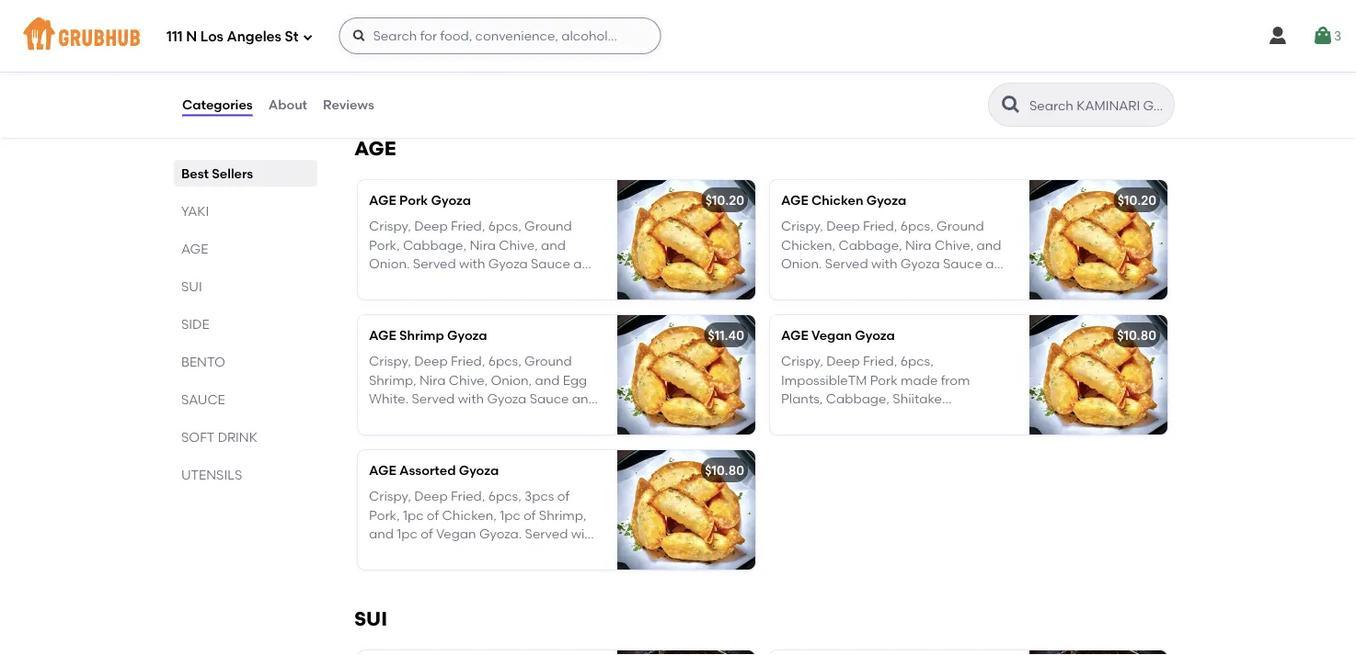Task type: describe. For each thing, give the bounding box(es) containing it.
soft
[[181, 430, 215, 445]]

age for age assorted gyoza
[[369, 463, 396, 479]]

Search for food, convenience, alcohol... search field
[[339, 17, 661, 54]]

age for age chicken gyoza
[[781, 193, 808, 208]]

$10.80 for age vegan gyoza
[[1117, 328, 1156, 343]]

svg image
[[1267, 25, 1289, 47]]

Search KAMINARI GYOZA search field
[[1028, 97, 1168, 114]]

side
[[181, 316, 209, 332]]

angeles
[[227, 29, 281, 45]]

bento tab
[[181, 352, 310, 372]]

drink
[[218, 430, 257, 445]]

best sellers
[[181, 166, 253, 181]]

shrimp
[[399, 328, 444, 343]]

age vegan gyoza image
[[1030, 315, 1168, 435]]

n
[[186, 29, 197, 45]]

sui tab
[[181, 277, 310, 296]]

utensils tab
[[181, 466, 310, 485]]

$10.20 for age chicken gyoza
[[1118, 193, 1156, 208]]

age vegan gyoza
[[781, 328, 895, 343]]

sellers
[[212, 166, 253, 181]]

yaki tab
[[181, 201, 310, 221]]

111 n los angeles st
[[167, 29, 299, 45]]

gyoza for age assorted gyoza
[[459, 463, 499, 479]]

main navigation navigation
[[0, 0, 1356, 72]]

0 horizontal spatial svg image
[[302, 32, 313, 43]]

age for age shrimp gyoza
[[369, 328, 396, 343]]

svg image inside 3 "button"
[[1312, 25, 1334, 47]]

yaki
[[181, 203, 209, 219]]

bento
[[181, 354, 225, 370]]

$11.40
[[708, 328, 744, 343]]

utensils
[[181, 467, 242, 483]]

age assorted gyoza
[[369, 463, 499, 479]]

pork
[[399, 193, 428, 208]]

sauce tab
[[181, 390, 310, 409]]



Task type: locate. For each thing, give the bounding box(es) containing it.
age for age pork gyoza
[[369, 193, 396, 208]]

side tab
[[181, 315, 310, 334]]

categories button
[[181, 72, 254, 138]]

vegan
[[811, 328, 852, 343]]

2 horizontal spatial svg image
[[1312, 25, 1334, 47]]

age inside 'tab'
[[181, 241, 208, 257]]

gyoza right the assorted
[[459, 463, 499, 479]]

reviews button
[[322, 72, 375, 138]]

age shrimp gyoza image
[[617, 315, 755, 435]]

sauce
[[181, 392, 225, 408]]

best
[[181, 166, 209, 181]]

1 $10.20 from the left
[[705, 193, 744, 208]]

0 horizontal spatial sui
[[181, 279, 202, 294]]

categories
[[182, 97, 253, 113]]

2 $10.20 from the left
[[1118, 193, 1156, 208]]

$10.80
[[1117, 328, 1156, 343], [705, 463, 744, 479]]

$10.20
[[705, 193, 744, 208], [1118, 193, 1156, 208]]

soft drink
[[181, 430, 257, 445]]

age left the assorted
[[369, 463, 396, 479]]

age chicken gyoza
[[781, 193, 906, 208]]

sui
[[181, 279, 202, 294], [354, 608, 387, 631]]

gyoza right chicken
[[866, 193, 906, 208]]

chicken
[[812, 193, 863, 208]]

gyoza
[[431, 193, 471, 208], [866, 193, 906, 208], [447, 328, 487, 343], [855, 328, 895, 343], [459, 463, 499, 479]]

about
[[268, 97, 307, 113]]

age left chicken
[[781, 193, 808, 208]]

yaki assorted gyoza image
[[617, 0, 755, 99]]

about button
[[267, 72, 308, 138]]

soft drink tab
[[181, 428, 310, 447]]

gyoza right the vegan
[[855, 328, 895, 343]]

assorted
[[399, 463, 456, 479]]

111
[[167, 29, 183, 45]]

age pork gyoza image
[[617, 180, 755, 300]]

1 vertical spatial $10.80
[[705, 463, 744, 479]]

svg image
[[1312, 25, 1334, 47], [352, 29, 367, 43], [302, 32, 313, 43]]

los
[[200, 29, 223, 45]]

age left the vegan
[[781, 328, 808, 343]]

gyoza for age chicken gyoza
[[866, 193, 906, 208]]

age pork gyoza
[[369, 193, 471, 208]]

3 button
[[1312, 19, 1341, 52]]

0 vertical spatial sui
[[181, 279, 202, 294]]

gyoza right the shrimp
[[447, 328, 487, 343]]

sui chicken gyoza image
[[1030, 651, 1168, 656]]

st
[[285, 29, 299, 45]]

1 horizontal spatial svg image
[[352, 29, 367, 43]]

1 horizontal spatial sui
[[354, 608, 387, 631]]

age shrimp gyoza
[[369, 328, 487, 343]]

age left pork
[[369, 193, 396, 208]]

age down yaki
[[181, 241, 208, 257]]

age
[[354, 137, 396, 160], [369, 193, 396, 208], [781, 193, 808, 208], [181, 241, 208, 257], [369, 328, 396, 343], [781, 328, 808, 343], [369, 463, 396, 479]]

0 horizontal spatial $10.20
[[705, 193, 744, 208]]

gyoza for age vegan gyoza
[[855, 328, 895, 343]]

search icon image
[[1000, 94, 1022, 116]]

age assorted gyoza image
[[617, 451, 755, 570]]

0 horizontal spatial $10.80
[[705, 463, 744, 479]]

1 vertical spatial sui
[[354, 608, 387, 631]]

best sellers tab
[[181, 164, 310, 183]]

gyoza for age shrimp gyoza
[[447, 328, 487, 343]]

1 horizontal spatial $10.80
[[1117, 328, 1156, 343]]

age for age vegan gyoza
[[781, 328, 808, 343]]

sui pork gyoza image
[[617, 651, 755, 656]]

sui inside tab
[[181, 279, 202, 294]]

reviews
[[323, 97, 374, 113]]

$10.80 for age assorted gyoza
[[705, 463, 744, 479]]

0 vertical spatial $10.80
[[1117, 328, 1156, 343]]

$10.20 for age pork gyoza
[[705, 193, 744, 208]]

age left the shrimp
[[369, 328, 396, 343]]

gyoza right pork
[[431, 193, 471, 208]]

age tab
[[181, 239, 310, 259]]

age down reviews
[[354, 137, 396, 160]]

age chicken gyoza image
[[1030, 180, 1168, 300]]

3
[[1334, 28, 1341, 44]]

gyoza for age pork gyoza
[[431, 193, 471, 208]]

1 horizontal spatial $10.20
[[1118, 193, 1156, 208]]



Task type: vqa. For each thing, say whether or not it's contained in the screenshot.
Vegan
yes



